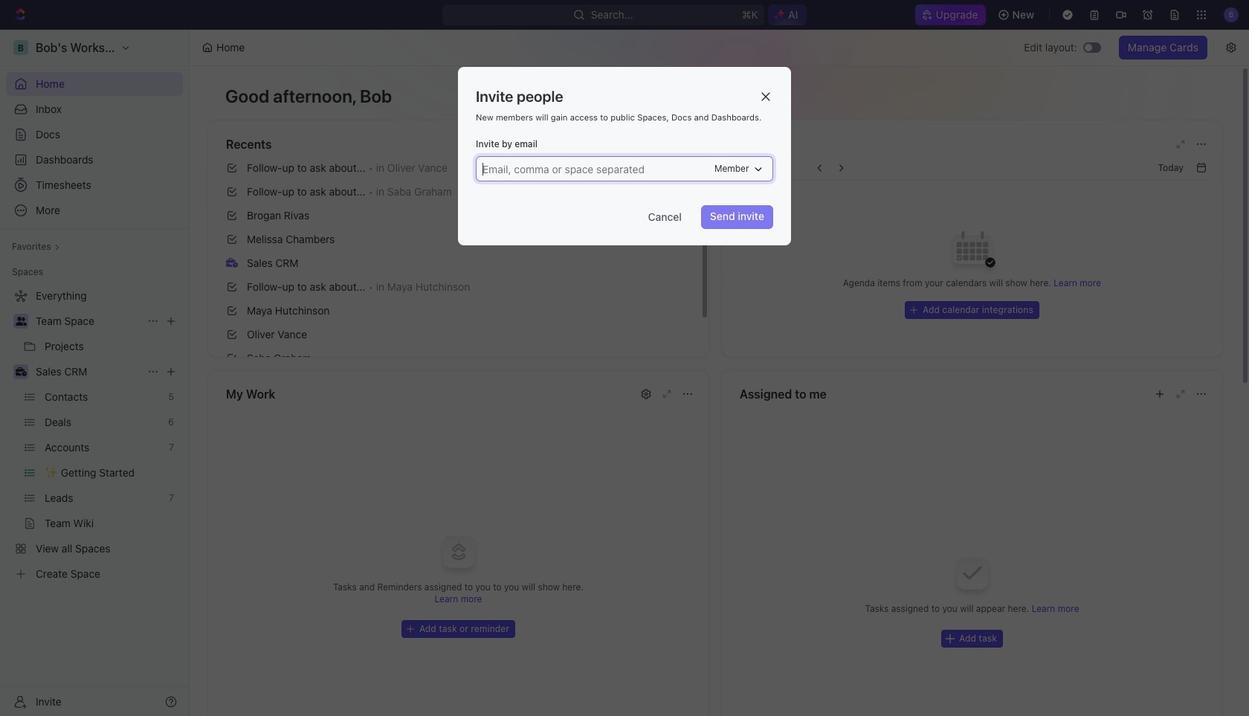 Task type: vqa. For each thing, say whether or not it's contained in the screenshot.
with
no



Task type: locate. For each thing, give the bounding box(es) containing it.
business time image
[[226, 258, 238, 267]]

Email, comma or space separated text field
[[478, 157, 714, 181]]

tree
[[6, 284, 183, 586]]



Task type: describe. For each thing, give the bounding box(es) containing it.
sidebar navigation
[[0, 30, 190, 716]]

user group image
[[15, 317, 26, 326]]

business time image
[[15, 367, 26, 376]]

tree inside sidebar navigation
[[6, 284, 183, 586]]



